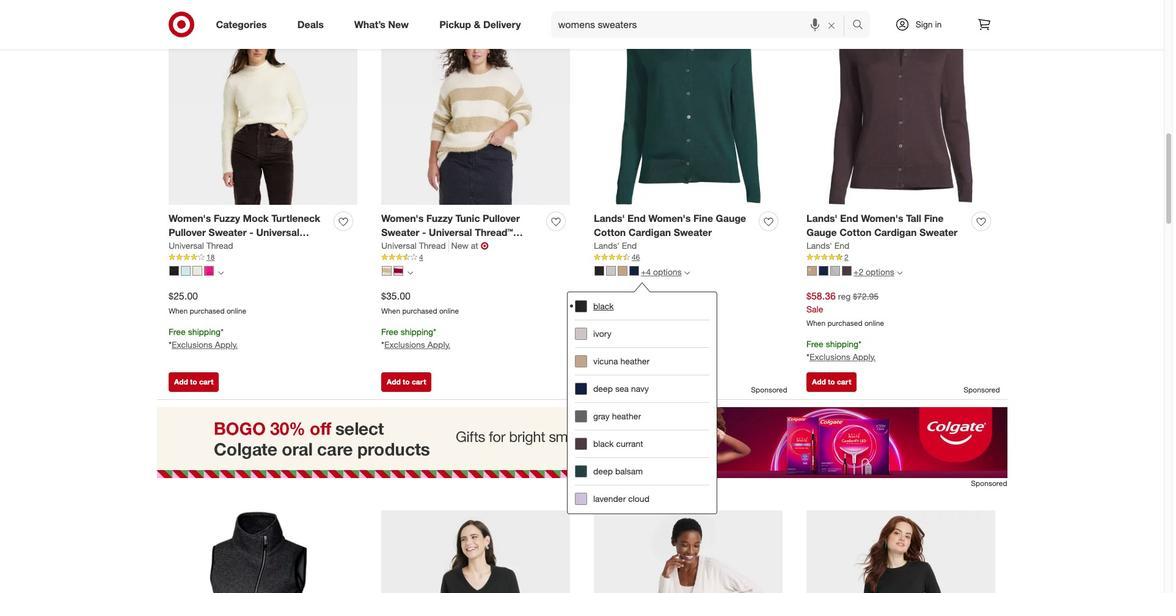 Task type: vqa. For each thing, say whether or not it's contained in the screenshot.
Gauge to the top
yes



Task type: describe. For each thing, give the bounding box(es) containing it.
vicuna heather
[[594, 356, 650, 366]]

cart for lands' end women's tall fine gauge cotton cardigan sweater
[[838, 377, 852, 387]]

2 link
[[807, 252, 996, 263]]

cream striped image
[[382, 266, 392, 276]]

- inside women's fuzzy tunic pullover sweater - universal thread™ striped
[[422, 226, 426, 239]]

turtleneck
[[272, 212, 321, 225]]

- inside women's fuzzy mock turtleneck pullover sweater - universal thread™
[[250, 226, 254, 239]]

to for lands' end women's tall fine gauge cotton cardigan sweater
[[829, 377, 836, 387]]

+4
[[641, 267, 651, 277]]

gray heather link
[[575, 402, 710, 430]]

add to cart button for lands' end women's tall fine gauge cotton cardigan sweater
[[807, 372, 857, 392]]

vicuna heather link
[[575, 347, 710, 375]]

new inside universal thread new at ¬
[[452, 240, 469, 251]]

vicuna
[[594, 356, 618, 366]]

categories
[[216, 18, 267, 30]]

2
[[845, 253, 849, 262]]

cart for women's fuzzy tunic pullover sweater - universal thread™ striped
[[412, 377, 426, 387]]

when inside $25.00 when purchased online
[[169, 306, 188, 316]]

options for sweater
[[654, 267, 682, 277]]

lands' end for cotton
[[594, 240, 637, 251]]

at
[[471, 240, 479, 251]]

add for lands' end women's tall fine gauge cotton cardigan sweater
[[813, 377, 826, 387]]

sponsored for lands' end women's tall fine gauge cotton cardigan sweater
[[964, 385, 1001, 394]]

balsam
[[616, 466, 643, 476]]

$58.36 for gauge
[[807, 290, 836, 302]]

fuzzy for tunic
[[427, 212, 453, 225]]

women's inside women's fuzzy mock turtleneck pullover sweater - universal thread™
[[169, 212, 211, 225]]

all colors image for thread™
[[218, 270, 224, 275]]

lands' inside lands' end women's fine gauge cotton cardigan sweater
[[594, 212, 625, 225]]

thread for universal thread
[[206, 240, 233, 251]]

cart for women's fuzzy mock turtleneck pullover sweater - universal thread™
[[199, 377, 214, 387]]

deep sea navy image
[[630, 266, 640, 276]]

black for black currant
[[594, 438, 614, 449]]

fine inside lands' end women's fine gauge cotton cardigan sweater
[[694, 212, 714, 225]]

sale for lands' end women's fine gauge cotton cardigan sweater
[[594, 304, 611, 314]]

women's fuzzy tunic pullover sweater - universal thread™ striped
[[382, 212, 520, 253]]

gauge inside lands' end women's fine gauge cotton cardigan sweater
[[716, 212, 747, 225]]

deep for deep sea navy
[[594, 383, 613, 394]]

search button
[[847, 11, 876, 40]]

$35.00 when purchased online
[[382, 290, 459, 316]]

black currant link
[[575, 430, 710, 457]]

sweater inside lands' end women's tall fine gauge cotton cardigan sweater
[[920, 226, 958, 239]]

to for women's fuzzy mock turtleneck pullover sweater - universal thread™
[[190, 377, 197, 387]]

lands' end women's fine gauge cotton cardigan sweater
[[594, 212, 747, 239]]

sign in link
[[885, 11, 961, 38]]

+2 options
[[854, 267, 895, 277]]

all colors image for striped
[[408, 270, 413, 275]]

add for lands' end women's fine gauge cotton cardigan sweater
[[600, 377, 614, 387]]

add to cart for lands' end women's fine gauge cotton cardigan sweater
[[600, 377, 639, 387]]

4 link
[[382, 252, 570, 263]]

purchased up vicuna heather link at the bottom of page
[[615, 319, 650, 328]]

gray
[[594, 411, 610, 421]]

fine inside lands' end women's tall fine gauge cotton cardigan sweater
[[925, 212, 944, 225]]

online inside $35.00 when purchased online
[[440, 306, 459, 316]]

deep sea navy image
[[819, 266, 829, 276]]

all colors + 4 more colors image
[[685, 270, 690, 275]]

options for cardigan
[[866, 267, 895, 277]]

women's fuzzy tunic pullover sweater - universal thread™ striped link
[[382, 212, 542, 253]]

gauge inside lands' end women's tall fine gauge cotton cardigan sweater
[[807, 226, 837, 239]]

thread™ inside women's fuzzy tunic pullover sweater - universal thread™ striped
[[475, 226, 513, 239]]

+2 options button
[[802, 262, 908, 282]]

ivory link
[[575, 320, 710, 347]]

lavender cloud link
[[575, 485, 710, 512]]

heather for vicuna heather
[[621, 356, 650, 366]]

purchased down +2 options dropdown button
[[828, 319, 863, 328]]

end for lands' end link for cotton
[[622, 240, 637, 251]]

reg for cardigan
[[626, 291, 638, 302]]

pickup & delivery
[[440, 18, 521, 30]]

¬
[[481, 240, 489, 252]]

tall
[[907, 212, 922, 225]]

lavender cloud
[[594, 494, 650, 504]]

add to cart for lands' end women's tall fine gauge cotton cardigan sweater
[[813, 377, 852, 387]]

red striped image
[[394, 266, 404, 276]]

sign
[[916, 19, 933, 29]]

deals
[[298, 18, 324, 30]]

in
[[936, 19, 942, 29]]

universal up blue image
[[169, 240, 204, 251]]

striped
[[382, 240, 415, 253]]

blue image
[[181, 266, 191, 276]]

reg for cotton
[[839, 291, 851, 302]]

online inside $25.00 when purchased online
[[227, 306, 246, 316]]

gray heather image
[[831, 266, 841, 276]]

ivory
[[594, 328, 612, 339]]

black link
[[575, 292, 710, 320]]

black image
[[595, 266, 605, 276]]

universal thread new at ¬
[[382, 240, 489, 252]]

when down deep sea navy image
[[807, 319, 826, 328]]

add to cart button for women's fuzzy tunic pullover sweater - universal thread™ striped
[[382, 372, 432, 392]]

deep for deep balsam
[[594, 466, 613, 476]]

1 universal thread link from the left
[[169, 240, 233, 252]]

navy
[[632, 383, 649, 394]]

heather for gray heather
[[612, 411, 642, 421]]

thread™ inside women's fuzzy mock turtleneck pullover sweater - universal thread™
[[169, 240, 207, 253]]

end for lands' end women's fine gauge cotton cardigan sweater link
[[628, 212, 646, 225]]

lands' end link for cotton
[[594, 240, 637, 252]]

women's fuzzy mock turtleneck pullover sweater - universal thread™ link
[[169, 212, 329, 253]]

purchased inside $35.00 when purchased online
[[403, 306, 438, 316]]

deep balsam
[[594, 466, 643, 476]]

lands' end women's fine gauge cotton cardigan sweater link
[[594, 212, 754, 240]]

sweater inside women's fuzzy tunic pullover sweater - universal thread™ striped
[[382, 226, 420, 239]]

search
[[847, 19, 876, 32]]

categories link
[[206, 11, 282, 38]]

deals link
[[287, 11, 339, 38]]

to for women's fuzzy tunic pullover sweater - universal thread™ striped
[[403, 377, 410, 387]]

mock
[[243, 212, 269, 225]]

cream image
[[193, 266, 202, 276]]

black currant image
[[843, 266, 852, 276]]

delivery
[[484, 18, 521, 30]]

add to cart button for lands' end women's fine gauge cotton cardigan sweater
[[594, 372, 645, 392]]

gray heather
[[594, 411, 642, 421]]

1 vicuna heather image from the left
[[618, 266, 628, 276]]

all colors element for thread™
[[218, 269, 224, 276]]

lands' end women's tall fine gauge cotton cardigan sweater link
[[807, 212, 967, 240]]



Task type: locate. For each thing, give the bounding box(es) containing it.
universal inside women's fuzzy mock turtleneck pullover sweater - universal thread™
[[256, 226, 300, 239]]

deep left sea
[[594, 383, 613, 394]]

black
[[594, 301, 614, 311], [594, 438, 614, 449]]

cardigan inside lands' end women's fine gauge cotton cardigan sweater
[[629, 226, 672, 239]]

sweater inside lands' end women's fine gauge cotton cardigan sweater
[[674, 226, 712, 239]]

1 sale from the left
[[594, 304, 611, 314]]

gauge up 46 link at the top of page
[[716, 212, 747, 225]]

4 add from the left
[[813, 377, 826, 387]]

0 horizontal spatial vicuna heather image
[[618, 266, 628, 276]]

black for black
[[594, 301, 614, 311]]

universal inside women's fuzzy tunic pullover sweater - universal thread™ striped
[[429, 226, 472, 239]]

deep left balsam
[[594, 466, 613, 476]]

lands' end
[[594, 240, 637, 251], [807, 240, 850, 251]]

1 reg from the left
[[626, 291, 638, 302]]

cart
[[199, 377, 214, 387], [412, 377, 426, 387], [625, 377, 639, 387], [838, 377, 852, 387]]

0 horizontal spatial $58.36
[[594, 290, 624, 302]]

purchased down $25.00
[[190, 306, 225, 316]]

vicuna heather image right the ivory image
[[618, 266, 628, 276]]

1 horizontal spatial $58.36
[[807, 290, 836, 302]]

all colors image right pink image in the top of the page
[[218, 270, 224, 275]]

lands' end link for gauge
[[807, 240, 850, 252]]

0 vertical spatial black
[[594, 301, 614, 311]]

- up universal thread new at ¬
[[422, 226, 426, 239]]

fuzzy up universal thread new at ¬
[[427, 212, 453, 225]]

when
[[169, 306, 188, 316], [382, 306, 401, 316], [594, 319, 613, 328], [807, 319, 826, 328]]

sale
[[594, 304, 611, 314], [807, 304, 824, 314]]

universal inside universal thread new at ¬
[[382, 240, 417, 251]]

0 horizontal spatial all colors image
[[218, 270, 224, 275]]

1 add from the left
[[174, 377, 188, 387]]

$72.95 down +4
[[641, 291, 666, 302]]

2 vicuna heather image from the left
[[808, 266, 817, 276]]

1 add to cart from the left
[[174, 377, 214, 387]]

sale for lands' end women's tall fine gauge cotton cardigan sweater
[[807, 304, 824, 314]]

1 vertical spatial heather
[[612, 411, 642, 421]]

2 women's from the left
[[382, 212, 424, 225]]

4 women's from the left
[[862, 212, 904, 225]]

all colors + 2 more colors image
[[897, 270, 903, 275]]

-
[[250, 226, 254, 239], [422, 226, 426, 239]]

2 all colors image from the left
[[408, 270, 413, 275]]

lands' end up the '46'
[[594, 240, 637, 251]]

2 cotton from the left
[[840, 226, 872, 239]]

heather up navy
[[621, 356, 650, 366]]

pullover inside women's fuzzy mock turtleneck pullover sweater - universal thread™
[[169, 226, 206, 239]]

fine
[[694, 212, 714, 225], [925, 212, 944, 225]]

options left all colors + 4 more colors 'element'
[[654, 267, 682, 277]]

2 deep from the top
[[594, 466, 613, 476]]

women's fine gauge v-neck sweater - a new day™ image
[[382, 510, 570, 593], [382, 510, 570, 593]]

pickup & delivery link
[[429, 11, 537, 38]]

4
[[419, 253, 424, 262]]

heather
[[621, 356, 650, 366], [612, 411, 642, 421]]

$72.95 down +2
[[854, 291, 879, 302]]

*
[[221, 326, 224, 337], [434, 326, 437, 337], [646, 339, 649, 349], [859, 339, 862, 349], [169, 339, 172, 350], [382, 339, 385, 350], [594, 351, 597, 362], [807, 351, 810, 362]]

add to cart for women's fuzzy mock turtleneck pullover sweater - universal thread™
[[174, 377, 214, 387]]

0 vertical spatial heather
[[621, 356, 650, 366]]

1 vertical spatial pullover
[[169, 226, 206, 239]]

thread™ up blue image
[[169, 240, 207, 253]]

0 horizontal spatial thread™
[[169, 240, 207, 253]]

1 cotton from the left
[[594, 226, 626, 239]]

1 sweater from the left
[[209, 226, 247, 239]]

universal
[[256, 226, 300, 239], [429, 226, 472, 239], [169, 240, 204, 251], [382, 240, 417, 251]]

0 horizontal spatial new
[[388, 18, 409, 30]]

2 to from the left
[[403, 377, 410, 387]]

women's up the striped
[[382, 212, 424, 225]]

women's cardigan sweater - a new day™ image
[[594, 510, 783, 593], [594, 510, 783, 593]]

deep balsam link
[[575, 457, 710, 485]]

1 $72.95 from the left
[[641, 291, 666, 302]]

universal down turtleneck
[[256, 226, 300, 239]]

0 horizontal spatial fuzzy
[[214, 212, 240, 225]]

$58.36
[[594, 290, 624, 302], [807, 290, 836, 302]]

1 horizontal spatial thread™
[[475, 226, 513, 239]]

apply.
[[215, 339, 238, 350], [428, 339, 451, 350], [641, 351, 664, 362], [853, 351, 876, 362]]

2 sweater from the left
[[382, 226, 420, 239]]

0 vertical spatial thread™
[[475, 226, 513, 239]]

thread inside universal thread new at ¬
[[419, 240, 446, 251]]

lands' end women's tall fine gauge cotton cardigan sweater image
[[807, 16, 996, 205], [807, 16, 996, 205]]

2 fuzzy from the left
[[427, 212, 453, 225]]

1 fine from the left
[[694, 212, 714, 225]]

1 horizontal spatial gauge
[[807, 226, 837, 239]]

deep sea navy link
[[575, 375, 710, 402]]

all colors element
[[218, 269, 224, 276], [408, 269, 413, 276]]

fuzzy for mock
[[214, 212, 240, 225]]

all colors image right red striped icon
[[408, 270, 413, 275]]

fuzzy inside women's fuzzy tunic pullover sweater - universal thread™ striped
[[427, 212, 453, 225]]

women's fuzzy mock turtleneck pullover sweater - universal thread™
[[169, 212, 321, 253]]

4 cart from the left
[[838, 377, 852, 387]]

0 horizontal spatial pullover
[[169, 226, 206, 239]]

when up ivory
[[594, 319, 613, 328]]

2 cardigan from the left
[[875, 226, 917, 239]]

$35.00
[[382, 290, 411, 302]]

ivory image
[[607, 266, 616, 276]]

0 horizontal spatial -
[[250, 226, 254, 239]]

currant
[[617, 438, 644, 449]]

vicuna heather image
[[618, 266, 628, 276], [808, 266, 817, 276]]

vicuna heather image left deep sea navy image
[[808, 266, 817, 276]]

pullover up '¬'
[[483, 212, 520, 225]]

0 horizontal spatial sale
[[594, 304, 611, 314]]

1 horizontal spatial all colors element
[[408, 269, 413, 276]]

reg down deep sea navy icon
[[626, 291, 638, 302]]

2 $58.36 reg $72.95 sale when purchased online from the left
[[807, 290, 885, 328]]

women's fine gauge crewneck sweater - a new day™ image
[[807, 510, 996, 593], [807, 510, 996, 593]]

2 lands' end from the left
[[807, 240, 850, 251]]

sale down deep sea navy image
[[807, 304, 824, 314]]

universal thread
[[169, 240, 233, 251]]

pink image
[[204, 266, 214, 276]]

18 link
[[169, 252, 358, 263]]

gauge
[[716, 212, 747, 225], [807, 226, 837, 239]]

1 horizontal spatial sale
[[807, 304, 824, 314]]

online
[[227, 306, 246, 316], [440, 306, 459, 316], [652, 319, 672, 328], [865, 319, 885, 328]]

new right what's
[[388, 18, 409, 30]]

lands' end up 2
[[807, 240, 850, 251]]

+4 options
[[641, 267, 682, 277]]

1 horizontal spatial thread
[[419, 240, 446, 251]]

purchased down $35.00
[[403, 306, 438, 316]]

0 horizontal spatial lands' end
[[594, 240, 637, 251]]

0 vertical spatial gauge
[[716, 212, 747, 225]]

&
[[474, 18, 481, 30]]

0 horizontal spatial gauge
[[716, 212, 747, 225]]

$58.36 down deep sea navy image
[[807, 290, 836, 302]]

all colors + 2 more colors element
[[897, 269, 903, 276]]

pullover
[[483, 212, 520, 225], [169, 226, 206, 239]]

tunic
[[456, 212, 480, 225]]

thread up 4
[[419, 240, 446, 251]]

women's fuzzy mock turtleneck pullover sweater - universal thread™ image
[[169, 16, 358, 205], [169, 16, 358, 205]]

fuzzy inside women's fuzzy mock turtleneck pullover sweater - universal thread™
[[214, 212, 240, 225]]

0 horizontal spatial cotton
[[594, 226, 626, 239]]

lands' end link up 2
[[807, 240, 850, 252]]

deep
[[594, 383, 613, 394], [594, 466, 613, 476]]

What can we help you find? suggestions appear below search field
[[551, 11, 856, 38]]

2 reg from the left
[[839, 291, 851, 302]]

women's up 46 link at the top of page
[[649, 212, 691, 225]]

0 horizontal spatial reg
[[626, 291, 638, 302]]

$25.00
[[169, 290, 198, 302]]

end for lands' end women's tall fine gauge cotton cardigan sweater link
[[841, 212, 859, 225]]

exclusions apply. link
[[172, 339, 238, 350], [385, 339, 451, 350], [597, 351, 664, 362], [810, 351, 876, 362]]

women's up the universal thread
[[169, 212, 211, 225]]

4 add to cart from the left
[[813, 377, 852, 387]]

1 horizontal spatial lands' end
[[807, 240, 850, 251]]

add to cart for women's fuzzy tunic pullover sweater - universal thread™ striped
[[387, 377, 426, 387]]

1 horizontal spatial options
[[866, 267, 895, 277]]

universal thread link up 4
[[382, 240, 449, 252]]

3 sweater from the left
[[674, 226, 712, 239]]

purchased
[[190, 306, 225, 316], [403, 306, 438, 316], [615, 319, 650, 328], [828, 319, 863, 328]]

1 cart from the left
[[199, 377, 214, 387]]

2 black from the top
[[594, 438, 614, 449]]

1 - from the left
[[250, 226, 254, 239]]

1 vertical spatial thread™
[[169, 240, 207, 253]]

0 horizontal spatial universal thread link
[[169, 240, 233, 252]]

when inside $35.00 when purchased online
[[382, 306, 401, 316]]

cotton up the ivory image
[[594, 226, 626, 239]]

women's left 'tall'
[[862, 212, 904, 225]]

2 all colors element from the left
[[408, 269, 413, 276]]

add for women's fuzzy mock turtleneck pullover sweater - universal thread™
[[174, 377, 188, 387]]

new
[[388, 18, 409, 30], [452, 240, 469, 251]]

universal up universal thread new at ¬
[[429, 226, 472, 239]]

universal thread link up 18
[[169, 240, 233, 252]]

cloud
[[629, 494, 650, 504]]

black currant
[[594, 438, 644, 449]]

reg down black currant image
[[839, 291, 851, 302]]

+4 options button
[[589, 262, 696, 282]]

0 vertical spatial pullover
[[483, 212, 520, 225]]

1 horizontal spatial new
[[452, 240, 469, 251]]

$25.00 when purchased online
[[169, 290, 246, 316]]

sponsored
[[752, 385, 788, 394], [964, 385, 1001, 394], [972, 479, 1008, 488]]

when down $35.00
[[382, 306, 401, 316]]

fine up 46 link at the top of page
[[694, 212, 714, 225]]

2 lands' end link from the left
[[807, 240, 850, 252]]

2 options from the left
[[866, 267, 895, 277]]

purchased inside $25.00 when purchased online
[[190, 306, 225, 316]]

pullover inside women's fuzzy tunic pullover sweater - universal thread™ striped
[[483, 212, 520, 225]]

sponsored for lands' end women's fine gauge cotton cardigan sweater
[[752, 385, 788, 394]]

cardigan
[[629, 226, 672, 239], [875, 226, 917, 239]]

4 to from the left
[[829, 377, 836, 387]]

1 horizontal spatial lands' end link
[[807, 240, 850, 252]]

2 sale from the left
[[807, 304, 824, 314]]

0 horizontal spatial fine
[[694, 212, 714, 225]]

1 lands' end link from the left
[[594, 240, 637, 252]]

3 add to cart from the left
[[600, 377, 639, 387]]

2 - from the left
[[422, 226, 426, 239]]

add for women's fuzzy tunic pullover sweater - universal thread™ striped
[[387, 377, 401, 387]]

1 horizontal spatial $72.95
[[854, 291, 879, 302]]

2 $58.36 from the left
[[807, 290, 836, 302]]

heather right gray
[[612, 411, 642, 421]]

fuzzy
[[214, 212, 240, 225], [427, 212, 453, 225]]

$58.36 for cotton
[[594, 290, 624, 302]]

1 horizontal spatial fuzzy
[[427, 212, 453, 225]]

1 horizontal spatial cardigan
[[875, 226, 917, 239]]

0 horizontal spatial $72.95
[[641, 291, 666, 302]]

cardigan up the '46'
[[629, 226, 672, 239]]

0 vertical spatial new
[[388, 18, 409, 30]]

1 horizontal spatial -
[[422, 226, 426, 239]]

advertisement region
[[157, 407, 1008, 478]]

cardigan inside lands' end women's tall fine gauge cotton cardigan sweater
[[875, 226, 917, 239]]

2 universal thread link from the left
[[382, 240, 449, 252]]

cardigan down 'tall'
[[875, 226, 917, 239]]

black left currant
[[594, 438, 614, 449]]

sea
[[616, 383, 629, 394]]

cotton
[[594, 226, 626, 239], [840, 226, 872, 239]]

46
[[632, 253, 640, 262]]

sweater up 46 link at the top of page
[[674, 226, 712, 239]]

3 women's from the left
[[649, 212, 691, 225]]

$58.36 down the ivory image
[[594, 290, 624, 302]]

1 fuzzy from the left
[[214, 212, 240, 225]]

lands' end women's fine gauge cotton cardigan sweater image
[[594, 16, 783, 205], [594, 16, 783, 205]]

1 black from the top
[[594, 301, 614, 311]]

1 horizontal spatial pullover
[[483, 212, 520, 225]]

options left all colors + 2 more colors element
[[866, 267, 895, 277]]

lands' end link
[[594, 240, 637, 252], [807, 240, 850, 252]]

4 add to cart button from the left
[[807, 372, 857, 392]]

end inside lands' end women's fine gauge cotton cardigan sweater
[[628, 212, 646, 225]]

18
[[207, 253, 215, 262]]

1 horizontal spatial cotton
[[840, 226, 872, 239]]

free shipping * * exclusions apply.
[[169, 326, 238, 350], [382, 326, 451, 350], [594, 339, 664, 362], [807, 339, 876, 362]]

1 all colors element from the left
[[218, 269, 224, 276]]

2 add to cart from the left
[[387, 377, 426, 387]]

2 add from the left
[[387, 377, 401, 387]]

lands' end for gauge
[[807, 240, 850, 251]]

1 cardigan from the left
[[629, 226, 672, 239]]

thread
[[206, 240, 233, 251], [419, 240, 446, 251]]

what's new link
[[344, 11, 424, 38]]

2 cart from the left
[[412, 377, 426, 387]]

1 women's from the left
[[169, 212, 211, 225]]

pullover up the universal thread
[[169, 226, 206, 239]]

fuzzy left the mock on the top left
[[214, 212, 240, 225]]

options
[[654, 267, 682, 277], [866, 267, 895, 277]]

lavender
[[594, 494, 626, 504]]

1 horizontal spatial vicuna heather image
[[808, 266, 817, 276]]

+2
[[854, 267, 864, 277]]

add to cart button
[[169, 372, 219, 392], [382, 372, 432, 392], [594, 372, 645, 392], [807, 372, 857, 392]]

- down the mock on the top left
[[250, 226, 254, 239]]

2 fine from the left
[[925, 212, 944, 225]]

$72.95 for cotton
[[854, 291, 879, 302]]

1 $58.36 from the left
[[594, 290, 624, 302]]

deep sea navy
[[594, 383, 649, 394]]

women's inside lands' end women's fine gauge cotton cardigan sweater
[[649, 212, 691, 225]]

0 horizontal spatial $58.36 reg $72.95 sale when purchased online
[[594, 290, 672, 328]]

3 to from the left
[[616, 377, 623, 387]]

$58.36 reg $72.95 sale when purchased online down +4 options dropdown button on the right top of the page
[[594, 290, 672, 328]]

1 to from the left
[[190, 377, 197, 387]]

add
[[174, 377, 188, 387], [387, 377, 401, 387], [600, 377, 614, 387], [813, 377, 826, 387]]

0 horizontal spatial thread
[[206, 240, 233, 251]]

free
[[169, 326, 186, 337], [382, 326, 398, 337], [594, 339, 611, 349], [807, 339, 824, 349]]

0 vertical spatial deep
[[594, 383, 613, 394]]

1 options from the left
[[654, 267, 682, 277]]

sweater inside women's fuzzy mock turtleneck pullover sweater - universal thread™
[[209, 226, 247, 239]]

pickup
[[440, 18, 471, 30]]

1 horizontal spatial all colors image
[[408, 270, 413, 275]]

46 link
[[594, 252, 783, 263]]

2 $72.95 from the left
[[854, 291, 879, 302]]

women's
[[169, 212, 211, 225], [382, 212, 424, 225], [649, 212, 691, 225], [862, 212, 904, 225]]

sweater down 'tall'
[[920, 226, 958, 239]]

all colors element right pink image in the top of the page
[[218, 269, 224, 276]]

cotton up 2
[[840, 226, 872, 239]]

$72.95
[[641, 291, 666, 302], [854, 291, 879, 302]]

add to cart
[[174, 377, 214, 387], [387, 377, 426, 387], [600, 377, 639, 387], [813, 377, 852, 387]]

cotton inside lands' end women's tall fine gauge cotton cardigan sweater
[[840, 226, 872, 239]]

to for lands' end women's fine gauge cotton cardigan sweater
[[616, 377, 623, 387]]

4 sweater from the left
[[920, 226, 958, 239]]

3 cart from the left
[[625, 377, 639, 387]]

thread up 18
[[206, 240, 233, 251]]

cutter & buck mainsail sweater-knit womens full zip vest image
[[169, 510, 358, 593], [169, 510, 358, 593]]

women's inside women's fuzzy tunic pullover sweater - universal thread™ striped
[[382, 212, 424, 225]]

1 add to cart button from the left
[[169, 372, 219, 392]]

thread™ up '¬'
[[475, 226, 513, 239]]

new left at
[[452, 240, 469, 251]]

sign in
[[916, 19, 942, 29]]

all colors element right red striped icon
[[408, 269, 413, 276]]

sweater up the striped
[[382, 226, 420, 239]]

all colors image
[[218, 270, 224, 275], [408, 270, 413, 275]]

3 add from the left
[[600, 377, 614, 387]]

1 horizontal spatial reg
[[839, 291, 851, 302]]

universal up red striped icon
[[382, 240, 417, 251]]

end for lands' end link for gauge
[[835, 240, 850, 251]]

0 horizontal spatial lands' end link
[[594, 240, 637, 252]]

sweater up the universal thread
[[209, 226, 247, 239]]

$58.36 reg $72.95 sale when purchased online
[[594, 290, 672, 328], [807, 290, 885, 328]]

$58.36 reg $72.95 sale when purchased online for cardigan
[[594, 290, 672, 328]]

lands' end women's tall fine gauge cotton cardigan sweater
[[807, 212, 958, 239]]

1 vertical spatial black
[[594, 438, 614, 449]]

black image
[[169, 266, 179, 276]]

what's
[[354, 18, 386, 30]]

1 thread from the left
[[206, 240, 233, 251]]

all colors element for striped
[[408, 269, 413, 276]]

end inside lands' end women's tall fine gauge cotton cardigan sweater
[[841, 212, 859, 225]]

$58.36 reg $72.95 sale when purchased online down +2 options dropdown button
[[807, 290, 885, 328]]

gauge up deep sea navy image
[[807, 226, 837, 239]]

$72.95 for cardigan
[[641, 291, 666, 302]]

when down $25.00
[[169, 306, 188, 316]]

add to cart button for women's fuzzy mock turtleneck pullover sweater - universal thread™
[[169, 372, 219, 392]]

1 all colors image from the left
[[218, 270, 224, 275]]

women's fuzzy tunic pullover sweater - universal thread™ striped image
[[382, 16, 570, 205], [382, 16, 570, 205]]

1 lands' end from the left
[[594, 240, 637, 251]]

1 $58.36 reg $72.95 sale when purchased online from the left
[[594, 290, 672, 328]]

what's new
[[354, 18, 409, 30]]

3 add to cart button from the left
[[594, 372, 645, 392]]

1 vertical spatial new
[[452, 240, 469, 251]]

women's inside lands' end women's tall fine gauge cotton cardigan sweater
[[862, 212, 904, 225]]

black up ivory
[[594, 301, 614, 311]]

all colors + 4 more colors element
[[685, 269, 690, 276]]

0 horizontal spatial cardigan
[[629, 226, 672, 239]]

0 horizontal spatial options
[[654, 267, 682, 277]]

1 deep from the top
[[594, 383, 613, 394]]

$58.36 reg $72.95 sale when purchased online for cotton
[[807, 290, 885, 328]]

2 thread from the left
[[419, 240, 446, 251]]

1 horizontal spatial fine
[[925, 212, 944, 225]]

lands' inside lands' end women's tall fine gauge cotton cardigan sweater
[[807, 212, 838, 225]]

1 horizontal spatial universal thread link
[[382, 240, 449, 252]]

1 horizontal spatial $58.36 reg $72.95 sale when purchased online
[[807, 290, 885, 328]]

cart for lands' end women's fine gauge cotton cardigan sweater
[[625, 377, 639, 387]]

1 vertical spatial deep
[[594, 466, 613, 476]]

0 horizontal spatial all colors element
[[218, 269, 224, 276]]

fine right 'tall'
[[925, 212, 944, 225]]

1 vertical spatial gauge
[[807, 226, 837, 239]]

thread for universal thread new at ¬
[[419, 240, 446, 251]]

sale up ivory
[[594, 304, 611, 314]]

lands' end link up the '46'
[[594, 240, 637, 252]]

cotton inside lands' end women's fine gauge cotton cardigan sweater
[[594, 226, 626, 239]]

2 add to cart button from the left
[[382, 372, 432, 392]]



